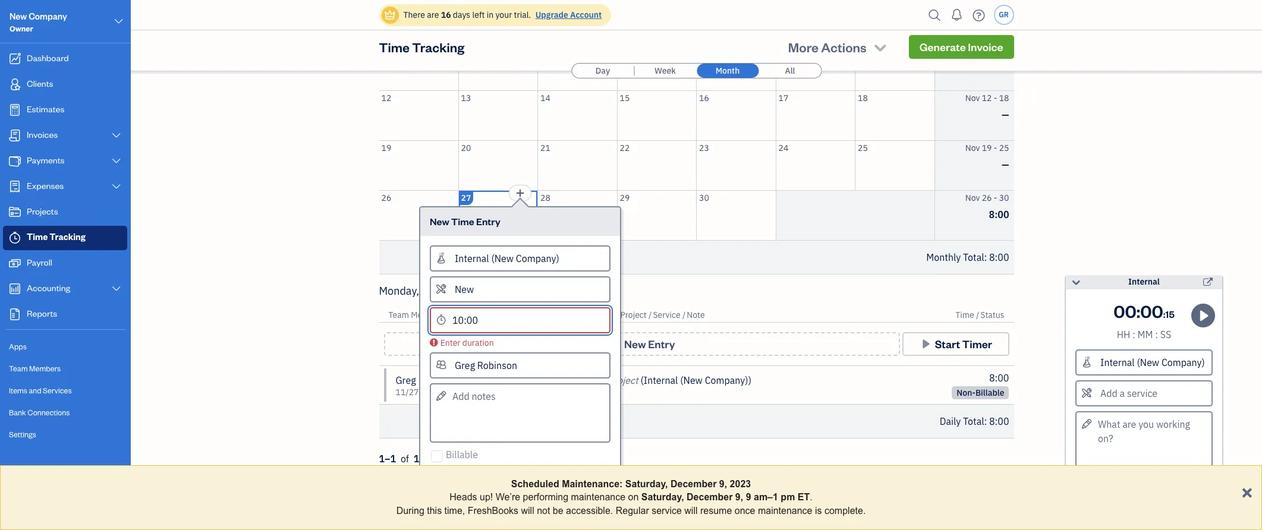 Task type: locate. For each thing, give the bounding box(es) containing it.
0 vertical spatial entry
[[476, 215, 500, 227]]

Add a client or project text field
[[1077, 351, 1212, 375]]

Add notes text field
[[430, 383, 611, 443]]

exclamationcircle image
[[430, 337, 438, 347]]

2 - from the top
[[994, 92, 997, 103]]

1 5 from the left
[[381, 43, 386, 53]]

1 horizontal spatial 12
[[982, 92, 992, 103]]

1 18 from the left
[[858, 92, 868, 103]]

2 — from the top
[[1002, 59, 1009, 70]]

26 inside the nov 26 - 30 8:00
[[982, 192, 992, 203]]

1 vertical spatial internal
[[644, 375, 678, 386]]

et
[[798, 492, 810, 503]]

19
[[381, 142, 391, 153], [982, 142, 992, 153]]

1 00 from the left
[[1114, 300, 1137, 322]]

3 — from the top
[[1002, 108, 1009, 120]]

bank
[[9, 408, 26, 417]]

trial.
[[514, 10, 531, 20]]

invoices link
[[3, 124, 127, 148]]

0 horizontal spatial 00
[[1114, 300, 1137, 322]]

0 vertical spatial project
[[620, 310, 647, 320]]

company)
[[705, 375, 748, 386]]

00 : 00 : 15
[[1114, 300, 1175, 322]]

19 down nov 12 - 18 —
[[982, 142, 992, 153]]

— inside nov 19 - 25 —
[[1002, 158, 1009, 170]]

scheduled maintenance: saturday, december 9, 2023 heads up! we're performing maintenance on saturday, december 9, 9 am–1 pm et . during this time, freshbooks will not be accessible. regular service will resume once maintenance is complete.
[[396, 479, 866, 516]]

be
[[553, 506, 563, 516]]

2023 inside scheduled maintenance: saturday, december 9, 2023 heads up! we're performing maintenance on saturday, december 9, 9 am–1 pm et . during this time, freshbooks will not be accessible. regular service will resume once maintenance is complete.
[[730, 479, 751, 489]]

nov inside nov 19 - 25 —
[[965, 142, 980, 153]]

9, up resume
[[719, 479, 727, 489]]

30 inside button
[[699, 192, 709, 203]]

29 button
[[617, 191, 696, 240]]

1 horizontal spatial entry
[[648, 337, 675, 351]]

0 horizontal spatial 30
[[699, 192, 709, 203]]

19 inside button
[[381, 142, 391, 153]]

nov inside nov 5 - 11 —
[[970, 43, 985, 53]]

cancel
[[496, 482, 530, 496]]

— inside nov 5 - 11 —
[[1002, 59, 1009, 70]]

26 down nov 19 - 25 —
[[982, 192, 992, 203]]

16 inside button
[[699, 92, 709, 103]]

0 horizontal spatial will
[[521, 506, 534, 516]]

10
[[778, 43, 788, 53]]

total right monthly
[[963, 251, 984, 263]]

25 down nov 12 - 18 —
[[999, 142, 1009, 153]]

Add a client or project text field
[[431, 246, 609, 270]]

chevron large down image down payroll 'link' at the left
[[111, 284, 122, 294]]

generate invoice button
[[909, 35, 1014, 59]]

28 button
[[538, 191, 617, 240]]

- down nov 19 - 25 —
[[994, 192, 997, 203]]

nov inside nov 12 - 18 —
[[965, 92, 980, 103]]

0 horizontal spatial entry
[[476, 215, 500, 227]]

time tracking inside main element
[[27, 231, 86, 243]]

complete.
[[825, 506, 866, 516]]

chevron large down image inside accounting link
[[111, 284, 122, 294]]

12 down 5 'button'
[[381, 92, 391, 103]]

1 vertical spatial add a service text field
[[1077, 382, 1212, 405]]

nov down nov 19 - 25 —
[[965, 192, 980, 203]]

crown image
[[384, 9, 396, 21]]

2 19 from the left
[[982, 142, 992, 153]]

new inside 'button'
[[624, 337, 646, 351]]

saturday,
[[625, 479, 668, 489], [641, 492, 684, 503]]

5 down crown image
[[381, 43, 386, 53]]

time inside main element
[[27, 231, 48, 243]]

team up items
[[9, 364, 28, 373]]

team for team member /
[[388, 310, 409, 320]]

members
[[29, 364, 61, 373]]

1 horizontal spatial 9,
[[735, 492, 743, 503]]

chevron large down image down payments "link"
[[111, 182, 122, 191]]

team down the monday, at left
[[388, 310, 409, 320]]

/ left the status in the bottom right of the page
[[976, 310, 979, 320]]

0 vertical spatial internal
[[1128, 276, 1160, 287]]

: right monthly
[[984, 251, 987, 263]]

nov inside the nov 26 - 30 8:00
[[965, 192, 980, 203]]

0 vertical spatial saturday,
[[625, 479, 668, 489]]

enter
[[440, 337, 460, 348]]

1 vertical spatial chevron large down image
[[111, 182, 122, 191]]

once
[[735, 506, 755, 516]]

project up new entry 'button'
[[620, 310, 647, 320]]

0 horizontal spatial maintenance
[[571, 492, 625, 503]]

total for monthly total
[[963, 251, 984, 263]]

saturday, up on
[[625, 479, 668, 489]]

1 vertical spatial 16
[[699, 92, 709, 103]]

2023 right 27,
[[492, 284, 518, 298]]

8:00 up add a client or project text box
[[488, 209, 508, 221]]

4 — from the top
[[1002, 158, 1009, 170]]

/ left note link
[[682, 310, 686, 320]]

2 30 from the left
[[999, 192, 1009, 203]]

9, left 9
[[735, 492, 743, 503]]

0 horizontal spatial 16
[[441, 10, 451, 20]]

- inside nov 19 - 25 —
[[994, 142, 997, 153]]

0 vertical spatial chevron large down image
[[111, 156, 122, 166]]

monthly total : 8:00
[[926, 251, 1009, 263]]

plus image
[[608, 338, 622, 350]]

nov 26 - 30 8:00
[[965, 192, 1009, 220]]

25 down 18 button
[[858, 142, 868, 153]]

0 vertical spatial maintenance
[[571, 492, 625, 503]]

time tracking down the projects link
[[27, 231, 86, 243]]

0 horizontal spatial 25
[[858, 142, 868, 153]]

internal up 00 : 00 : 15
[[1128, 276, 1160, 287]]

resume timer image
[[1196, 309, 1212, 323]]

dashboard image
[[8, 53, 22, 65]]

— for nov 19 - 25 —
[[1002, 158, 1009, 170]]

nov down nov 5 - 11 —
[[965, 92, 980, 103]]

chevron large down image
[[113, 14, 124, 29], [111, 131, 122, 140]]

nov
[[970, 43, 985, 53], [965, 92, 980, 103], [965, 142, 980, 153], [965, 192, 980, 203]]

: up ss
[[1163, 308, 1165, 320]]

17
[[778, 92, 788, 103]]

1 - from the top
[[994, 43, 997, 53]]

estimates
[[27, 103, 64, 115]]

1 vertical spatial december
[[687, 492, 733, 503]]

- down nov 5 - 11 —
[[994, 92, 997, 103]]

25 inside nov 19 - 25 —
[[999, 142, 1009, 153]]

23
[[699, 142, 709, 153]]

1 horizontal spatial 19
[[982, 142, 992, 153]]

1 horizontal spatial 25
[[999, 142, 1009, 153]]

1 horizontal spatial 2023
[[730, 479, 751, 489]]

2 12 from the left
[[982, 92, 992, 103]]

payment image
[[8, 155, 22, 167]]

1 horizontal spatial 16
[[699, 92, 709, 103]]

1 vertical spatial team
[[9, 364, 28, 373]]

entry up add a client or project text box
[[476, 215, 500, 227]]

— down invoice
[[1002, 59, 1009, 70]]

0 vertical spatial tracking
[[412, 39, 464, 55]]

client image
[[8, 78, 22, 90]]

chevron large down image for expenses
[[111, 182, 122, 191]]

1 horizontal spatial tracking
[[412, 39, 464, 55]]

0 vertical spatial 15
[[620, 92, 630, 103]]

0 vertical spatial 9,
[[719, 479, 727, 489]]

total
[[963, 251, 984, 263], [963, 416, 984, 427]]

8:00 up billable
[[989, 372, 1009, 384]]

team members
[[9, 364, 61, 373]]

1 vertical spatial entry
[[648, 337, 675, 351]]

2 18 from the left
[[999, 92, 1009, 103]]

nov for nov 5 - 11 —
[[970, 43, 985, 53]]

2 chevron large down image from the top
[[111, 182, 122, 191]]

30 button
[[697, 191, 776, 240]]

team inside main element
[[9, 364, 28, 373]]

8:00 inside 8:00 non-billable
[[989, 372, 1009, 384]]

time down 27
[[451, 215, 474, 227]]

30 down '23' button
[[699, 192, 709, 203]]

1
[[414, 453, 419, 465]]

2 vertical spatial chevron large down image
[[111, 284, 122, 294]]

15 up ss
[[1165, 308, 1175, 320]]

4 / from the left
[[682, 310, 686, 320]]

- inside nov 12 - 18 —
[[994, 92, 997, 103]]

1 horizontal spatial 15
[[1165, 308, 1175, 320]]

1 vertical spatial chevron large down image
[[111, 131, 122, 140]]

2 00 from the left
[[1140, 300, 1163, 322]]

1 total from the top
[[963, 251, 984, 263]]

1 vertical spatial 2023
[[730, 479, 751, 489]]

1 25 from the left
[[858, 142, 868, 153]]

month
[[716, 65, 740, 76]]

left
[[472, 10, 485, 20]]

accessible.
[[566, 506, 613, 516]]

projects link
[[3, 200, 127, 225]]

internal left (new
[[644, 375, 678, 386]]

18 inside button
[[858, 92, 868, 103]]

1 26 from the left
[[381, 192, 391, 203]]

chevron large down image inside payments "link"
[[111, 156, 122, 166]]

00 up mm on the right bottom of page
[[1140, 300, 1163, 322]]

nov for nov 12 - 18 —
[[965, 92, 980, 103]]

0 vertical spatial team
[[388, 310, 409, 320]]

19 inside nov 19 - 25 —
[[982, 142, 992, 153]]

— inside nov 12 - 18 —
[[1002, 108, 1009, 120]]

0 horizontal spatial team
[[9, 364, 28, 373]]

chevrondown image
[[872, 39, 889, 55]]

/ left date
[[444, 310, 447, 320]]

12 inside nov 12 - 18 —
[[982, 92, 992, 103]]

chevron large down image down 'invoices' link
[[111, 156, 122, 166]]

will left not
[[521, 506, 534, 516]]

/ left service
[[649, 310, 652, 320]]

— up nov 19 - 25 —
[[1002, 108, 1009, 120]]

1 will from the left
[[521, 506, 534, 516]]

project image
[[8, 206, 22, 218]]

nov 19 - 25 —
[[965, 142, 1009, 170]]

16 down month "link"
[[699, 92, 709, 103]]

bank connections
[[9, 408, 70, 417]]

0 horizontal spatial add a service text field
[[431, 277, 609, 301]]

log
[[554, 482, 572, 496]]

1 vertical spatial maintenance
[[758, 506, 812, 516]]

- down gr dropdown button
[[994, 43, 997, 53]]

items and services link
[[3, 380, 127, 401]]

money image
[[8, 257, 22, 269]]

1 vertical spatial 15
[[1165, 308, 1175, 320]]

5 / from the left
[[976, 310, 979, 320]]

project left (
[[608, 375, 638, 386]]

27,
[[474, 284, 490, 298]]

— up the nov 26 - 30 8:00
[[1002, 158, 1009, 170]]

0 horizontal spatial 11
[[858, 43, 868, 53]]

add a service text field for add a client or project text box
[[431, 277, 609, 301]]

10 button
[[776, 41, 855, 90]]

0 horizontal spatial 15
[[620, 92, 630, 103]]

- for nov 19 - 25 —
[[994, 142, 997, 153]]

2 11 from the left
[[999, 43, 1009, 53]]

add a service text field up the duration text box
[[431, 277, 609, 301]]

9
[[746, 492, 751, 503]]

11 inside button
[[858, 43, 868, 53]]

monthly
[[926, 251, 961, 263]]

1 vertical spatial time tracking
[[27, 231, 86, 243]]

nov for nov 19 - 25 —
[[965, 142, 980, 153]]

entry down service
[[648, 337, 675, 351]]

3 - from the top
[[994, 142, 997, 153]]

- down nov 12 - 18 —
[[994, 142, 997, 153]]

18
[[858, 92, 868, 103], [999, 92, 1009, 103]]

add a time entry image
[[515, 186, 525, 200]]

0 horizontal spatial 18
[[858, 92, 868, 103]]

6
[[461, 43, 466, 53]]

26 down '19' button
[[381, 192, 391, 203]]

19 button
[[379, 141, 458, 190]]

: up 'hh : mm : ss'
[[1137, 300, 1140, 322]]

client / project / service / note
[[592, 310, 705, 320]]

time tracking link
[[3, 226, 127, 250]]

0 horizontal spatial time tracking
[[27, 231, 86, 243]]

8:00 non-billable
[[957, 372, 1009, 398]]

11 inside nov 5 - 11 —
[[999, 43, 1009, 53]]

nov down nov 12 - 18 —
[[965, 142, 980, 153]]

are
[[427, 10, 439, 20]]

time / status
[[955, 310, 1004, 320]]

23 button
[[697, 141, 776, 190]]

time link
[[955, 310, 976, 320]]

nov down go to help image
[[970, 43, 985, 53]]

total right daily
[[963, 416, 984, 427]]

time inside button
[[574, 482, 600, 496]]

1 19 from the left
[[381, 142, 391, 153]]

1 horizontal spatial will
[[684, 506, 698, 516]]

tracking down the projects link
[[49, 231, 86, 243]]

1 horizontal spatial 26
[[982, 192, 992, 203]]

18 down 11 button
[[858, 92, 868, 103]]

new
[[10, 11, 27, 22], [430, 215, 449, 227], [624, 337, 646, 351], [594, 387, 611, 398]]

.
[[810, 492, 812, 503]]

1 horizontal spatial 5
[[987, 43, 992, 53]]

settings link
[[3, 424, 127, 445]]

1 chevron large down image from the top
[[111, 156, 122, 166]]

owner
[[10, 24, 33, 33]]

4 - from the top
[[994, 192, 997, 203]]

gr button
[[994, 5, 1014, 25]]

maintenance down the maintenance:
[[571, 492, 625, 503]]

2 / from the left
[[616, 310, 619, 320]]

1 30 from the left
[[699, 192, 709, 203]]

days
[[453, 10, 470, 20]]

2023 up 9
[[730, 479, 751, 489]]

1 horizontal spatial 00
[[1140, 300, 1163, 322]]

and
[[29, 386, 41, 395]]

0 horizontal spatial 5
[[381, 43, 386, 53]]

1 horizontal spatial internal
[[1128, 276, 1160, 287]]

project
[[620, 310, 647, 320], [608, 375, 638, 386]]

0 horizontal spatial 19
[[381, 142, 391, 153]]

12 inside button
[[381, 92, 391, 103]]

regular
[[616, 506, 649, 516]]

Add a team member text field
[[431, 353, 609, 377]]

0 horizontal spatial tracking
[[49, 231, 86, 243]]

1 horizontal spatial maintenance
[[758, 506, 812, 516]]

2 25 from the left
[[999, 142, 1009, 153]]

3 chevron large down image from the top
[[111, 284, 122, 294]]

:
[[984, 251, 987, 263], [1137, 300, 1140, 322], [1163, 308, 1165, 320], [1133, 329, 1135, 341], [1155, 329, 1158, 341], [984, 416, 987, 427]]

chevron large down image inside expenses link
[[111, 182, 122, 191]]

new time entry
[[430, 215, 500, 227]]

connections
[[28, 408, 70, 417]]

go to help image
[[969, 6, 988, 24]]

entry
[[476, 215, 500, 227], [648, 337, 675, 351]]

11 down gr dropdown button
[[999, 43, 1009, 53]]

1 horizontal spatial 18
[[999, 92, 1009, 103]]

— for nov 5 - 11 —
[[1002, 59, 1009, 70]]

0 vertical spatial add a service text field
[[431, 277, 609, 301]]

account
[[570, 10, 602, 20]]

0 vertical spatial time tracking
[[379, 39, 464, 55]]

12 down nov 5 - 11 —
[[982, 92, 992, 103]]

1 vertical spatial tracking
[[49, 231, 86, 243]]

time up accessible.
[[574, 482, 600, 496]]

notifications image
[[947, 3, 966, 27]]

chevron large down image for accounting
[[111, 284, 122, 294]]

11 left the chevrondown image
[[858, 43, 868, 53]]

up!
[[480, 492, 493, 503]]

0 horizontal spatial 12
[[381, 92, 391, 103]]

00 up hh
[[1114, 300, 1137, 322]]

: inside 00 : 00 : 15
[[1163, 308, 1165, 320]]

1 horizontal spatial add a service text field
[[1077, 382, 1212, 405]]

- for nov 5 - 11 —
[[994, 43, 997, 53]]

1 vertical spatial project
[[608, 375, 638, 386]]

report image
[[8, 309, 22, 320]]

/ right client
[[616, 310, 619, 320]]

time right timer image
[[27, 231, 48, 243]]

maintenance down pm
[[758, 506, 812, 516]]

19 down 12 button
[[381, 142, 391, 153]]

15 inside button
[[620, 92, 630, 103]]

00
[[1114, 300, 1137, 322], [1140, 300, 1163, 322]]

note
[[687, 310, 705, 320]]

5 down go to help image
[[987, 43, 992, 53]]

25 button
[[855, 141, 934, 190]]

0 vertical spatial 16
[[441, 10, 451, 20]]

15 down the day link
[[620, 92, 630, 103]]

chevron large down image inside 'invoices' link
[[111, 131, 122, 140]]

time down crown image
[[379, 39, 410, 55]]

will right service
[[684, 506, 698, 516]]

6 button
[[459, 41, 537, 90]]

member
[[411, 310, 442, 320]]

1 12 from the left
[[381, 92, 391, 103]]

new inside new company owner
[[10, 11, 27, 22]]

tracking down "are"
[[412, 39, 464, 55]]

8:00 up monthly total : 8:00 on the right top of page
[[989, 208, 1009, 220]]

16 right "are"
[[441, 10, 451, 20]]

items and services
[[9, 386, 72, 395]]

1 vertical spatial total
[[963, 416, 984, 427]]

1 horizontal spatial 11
[[999, 43, 1009, 53]]

1 vertical spatial saturday,
[[641, 492, 684, 503]]

saturday, up service
[[641, 492, 684, 503]]

- for nov 26 - 30 8:00
[[994, 192, 997, 203]]

reports
[[27, 308, 57, 319]]

— right go to help image
[[1002, 8, 1009, 20]]

0 horizontal spatial 9,
[[719, 479, 727, 489]]

: down billable
[[984, 416, 987, 427]]

0 horizontal spatial internal
[[644, 375, 678, 386]]

2 5 from the left
[[987, 43, 992, 53]]

2 26 from the left
[[982, 192, 992, 203]]

1 horizontal spatial team
[[388, 310, 409, 320]]

0 vertical spatial chevron large down image
[[113, 14, 124, 29]]

29
[[620, 192, 630, 203]]

18 down nov 5 - 11 —
[[999, 92, 1009, 103]]

non-
[[957, 388, 976, 398]]

Add a service text field
[[431, 277, 609, 301], [1077, 382, 1212, 405]]

30 down nov 19 - 25 —
[[999, 192, 1009, 203]]

time tracking down there
[[379, 39, 464, 55]]

13
[[461, 92, 471, 103]]

25
[[858, 142, 868, 153], [999, 142, 1009, 153]]

0 vertical spatial total
[[963, 251, 984, 263]]

- inside the nov 26 - 30 8:00
[[994, 192, 997, 203]]

company
[[29, 11, 67, 22]]

nov for nov 26 - 30 8:00
[[965, 192, 980, 203]]

1 11 from the left
[[858, 43, 868, 53]]

0 horizontal spatial 26
[[381, 192, 391, 203]]

add a service text field down add a client or project text field
[[1077, 382, 1212, 405]]

0 horizontal spatial 2023
[[492, 284, 518, 298]]

1 / from the left
[[444, 310, 447, 320]]

- inside nov 5 - 11 —
[[994, 43, 997, 53]]

chevron large down image
[[111, 156, 122, 166], [111, 182, 122, 191], [111, 284, 122, 294]]

team for team members
[[9, 364, 28, 373]]

there are 16 days left in your trial. upgrade account
[[403, 10, 602, 20]]

billable
[[975, 388, 1004, 398]]

1 horizontal spatial 30
[[999, 192, 1009, 203]]

1 horizontal spatial time tracking
[[379, 39, 464, 55]]

2 total from the top
[[963, 416, 984, 427]]

start timer
[[935, 337, 992, 351]]

22
[[620, 142, 630, 153]]



Task type: vqa. For each thing, say whether or not it's contained in the screenshot.
.
yes



Task type: describe. For each thing, give the bounding box(es) containing it.
client
[[592, 310, 614, 320]]

expense image
[[8, 181, 22, 193]]

on
[[628, 492, 639, 503]]

estimate image
[[8, 104, 22, 116]]

22 button
[[617, 141, 696, 190]]

performing
[[523, 492, 568, 503]]

search image
[[925, 6, 944, 24]]

upgrade account link
[[533, 10, 602, 20]]

5 inside nov 5 - 11 —
[[987, 43, 992, 53]]

am–1
[[754, 492, 778, 503]]

date
[[448, 310, 466, 320]]

payroll link
[[3, 251, 127, 276]]

pm
[[781, 492, 795, 503]]

log time button
[[543, 477, 611, 501]]

× dialog
[[0, 465, 1262, 530]]

apps
[[9, 342, 27, 351]]

heads
[[450, 492, 477, 503]]

of
[[401, 453, 409, 465]]

new for new time entry
[[430, 215, 449, 227]]

new inside the "no project ( internal (new company) ) new"
[[594, 387, 611, 398]]

12 button
[[379, 91, 458, 140]]

chevron large down image for payments
[[111, 156, 122, 166]]

we're
[[496, 492, 520, 503]]

caretup image
[[468, 310, 473, 320]]

24 button
[[776, 141, 855, 190]]

cancel button
[[485, 477, 541, 501]]

)
[[748, 375, 751, 386]]

no
[[594, 375, 606, 386]]

total for daily total
[[963, 416, 984, 427]]

service link
[[653, 310, 682, 320]]

8:00 inside the nov 26 - 30 8:00
[[989, 208, 1009, 220]]

add a service text field for add a client or project text field
[[1077, 382, 1212, 405]]

dashboard link
[[3, 47, 127, 71]]

reports link
[[3, 303, 127, 327]]

play image
[[919, 338, 933, 350]]

team members link
[[3, 358, 127, 379]]

generate invoice
[[919, 40, 1003, 54]]

×
[[1241, 480, 1253, 502]]

project inside the "no project ( internal (new company) ) new"
[[608, 375, 638, 386]]

0 vertical spatial december
[[671, 479, 717, 489]]

25 inside button
[[858, 142, 868, 153]]

start
[[935, 337, 960, 351]]

dashboard
[[27, 52, 69, 64]]

day link
[[572, 64, 634, 78]]

8:00 down the nov 26 - 30 8:00
[[989, 251, 1009, 263]]

: right hh
[[1133, 329, 1135, 341]]

11 button
[[855, 41, 934, 90]]

× button
[[1241, 480, 1253, 502]]

26 inside button
[[381, 192, 391, 203]]

hh
[[1117, 329, 1130, 341]]

estimates link
[[3, 98, 127, 122]]

daily total : 8:00
[[940, 416, 1009, 427]]

generate
[[919, 40, 966, 54]]

invoices
[[27, 129, 58, 140]]

- for nov 12 - 18 —
[[994, 92, 997, 103]]

bank connections link
[[3, 402, 127, 423]]

log time
[[554, 482, 600, 496]]

15 inside 00 : 00 : 15
[[1165, 308, 1175, 320]]

invoice
[[968, 40, 1003, 54]]

: left ss
[[1155, 329, 1158, 341]]

note link
[[687, 310, 705, 320]]

time,
[[444, 506, 465, 516]]

services
[[43, 386, 72, 395]]

daily
[[940, 416, 961, 427]]

entry inside 'button'
[[648, 337, 675, 351]]

1–1 of 1
[[379, 453, 419, 465]]

more
[[788, 39, 819, 55]]

week
[[655, 65, 676, 76]]

8:00 down billable
[[989, 416, 1009, 427]]

time left status link
[[955, 310, 974, 320]]

16 button
[[697, 91, 776, 140]]

20 button
[[459, 141, 537, 190]]

timer image
[[8, 232, 22, 244]]

there
[[403, 10, 425, 20]]

hh : mm : ss
[[1117, 329, 1171, 341]]

What are you working on? text field
[[1075, 411, 1213, 471]]

in
[[487, 10, 494, 20]]

apps link
[[3, 336, 127, 357]]

18 inside nov 12 - 18 —
[[999, 92, 1009, 103]]

payments link
[[3, 149, 127, 174]]

upgrade
[[535, 10, 568, 20]]

week link
[[634, 64, 696, 78]]

open in new window image
[[1203, 275, 1213, 290]]

projects
[[27, 206, 58, 217]]

Duration text field
[[430, 307, 611, 333]]

30 inside the nov 26 - 30 8:00
[[999, 192, 1009, 203]]

2 will from the left
[[684, 506, 698, 516]]

more actions button
[[777, 33, 899, 61]]

13 button
[[459, 91, 537, 140]]

this
[[427, 506, 442, 516]]

service
[[652, 506, 682, 516]]

new for new entry
[[624, 337, 646, 351]]

0 vertical spatial 2023
[[492, 284, 518, 298]]

1 vertical spatial 9,
[[735, 492, 743, 503]]

expenses
[[27, 180, 64, 191]]

main element
[[0, 0, 161, 530]]

— for nov 12 - 18 —
[[1002, 108, 1009, 120]]

team member /
[[388, 310, 447, 320]]

resume
[[700, 506, 732, 516]]

monday,
[[379, 284, 419, 298]]

day
[[596, 65, 610, 76]]

15 button
[[617, 91, 696, 140]]

robinson
[[418, 375, 458, 386]]

monday, november 27, 2023
[[379, 284, 518, 298]]

5 inside 'button'
[[381, 43, 386, 53]]

3 / from the left
[[649, 310, 652, 320]]

chart image
[[8, 283, 22, 295]]

accounting link
[[3, 277, 127, 301]]

nov 5 - 11 —
[[970, 43, 1009, 70]]

accounting
[[27, 282, 70, 294]]

1 — from the top
[[1002, 8, 1009, 20]]

5 button
[[379, 41, 458, 90]]

duration
[[462, 337, 494, 348]]

status link
[[980, 310, 1004, 320]]

tracking inside main element
[[49, 231, 86, 243]]

collapse timer details image
[[1071, 275, 1082, 290]]

14
[[540, 92, 550, 103]]

your
[[495, 10, 512, 20]]

internal inside the "no project ( internal (new company) ) new"
[[644, 375, 678, 386]]

new for new company owner
[[10, 11, 27, 22]]

is
[[815, 506, 822, 516]]

invoice image
[[8, 130, 22, 141]]



